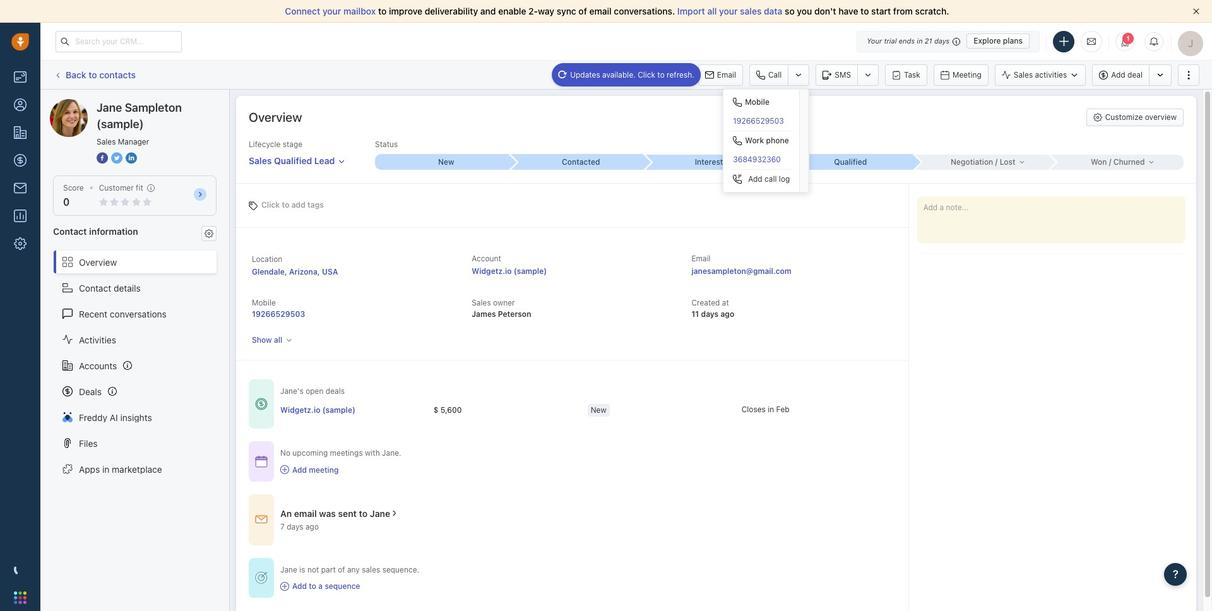 Task type: vqa. For each thing, say whether or not it's contained in the screenshot.
The Wi on the top of page
no



Task type: locate. For each thing, give the bounding box(es) containing it.
add for add call log
[[748, 174, 762, 184]]

widgetz.io (sample) link down account
[[472, 267, 547, 276]]

location
[[252, 254, 282, 264]]

in right the apps
[[102, 464, 109, 474]]

lost
[[1000, 157, 1015, 166]]

container_wx8msf4aqz5i3rn1 image left is
[[255, 572, 268, 584]]

contact
[[53, 226, 87, 237], [79, 283, 111, 293]]

1 horizontal spatial days
[[701, 309, 719, 319]]

is
[[299, 565, 305, 574]]

email right sync
[[589, 6, 612, 16]]

days right 7
[[287, 522, 303, 531]]

meeting
[[309, 465, 339, 474]]

1 horizontal spatial qualified
[[834, 157, 867, 167]]

overview
[[249, 110, 302, 124], [79, 257, 117, 267]]

add to a sequence
[[292, 581, 360, 591]]

your
[[867, 37, 882, 45]]

click left add
[[261, 200, 280, 209]]

add
[[1111, 70, 1125, 79], [748, 174, 762, 184], [292, 465, 307, 474], [292, 581, 307, 591]]

have
[[839, 6, 858, 16]]

1 horizontal spatial your
[[719, 6, 738, 16]]

1 vertical spatial email
[[692, 254, 711, 263]]

ago down an email was sent to jane
[[306, 522, 319, 531]]

19266529503 link up show all
[[252, 309, 305, 319]]

1 horizontal spatial widgetz.io
[[472, 267, 512, 276]]

/ for churned
[[1109, 157, 1111, 166]]

1 horizontal spatial overview
[[249, 110, 302, 124]]

0 horizontal spatial 19266529503
[[252, 309, 305, 319]]

(sample) up owner
[[514, 267, 547, 276]]

your left mailbox
[[323, 6, 341, 16]]

overview up contact details
[[79, 257, 117, 267]]

sales right any
[[362, 565, 380, 574]]

and
[[480, 6, 496, 16]]

1 vertical spatial widgetz.io
[[280, 405, 320, 415]]

1 vertical spatial email
[[294, 508, 317, 519]]

score 0
[[63, 183, 84, 208]]

1 horizontal spatial /
[[1109, 157, 1111, 166]]

7 days ago
[[280, 522, 319, 531]]

contacts
[[99, 69, 136, 80]]

add down is
[[292, 581, 307, 591]]

row containing closes in feb
[[280, 397, 896, 423]]

1 vertical spatial 19266529503
[[252, 309, 305, 319]]

mailbox
[[343, 6, 376, 16]]

container_wx8msf4aqz5i3rn1 image left a
[[280, 582, 289, 591]]

1 vertical spatial mobile
[[252, 298, 276, 307]]

lifecycle
[[249, 140, 281, 149]]

sampleton inside jane sampleton (sample) sales manager
[[125, 101, 182, 114]]

jane.
[[382, 448, 401, 458]]

insights
[[120, 412, 152, 423]]

0 vertical spatial click
[[638, 70, 655, 79]]

in left feb
[[768, 405, 774, 414]]

created at 11 days ago
[[692, 298, 734, 319]]

1 horizontal spatial of
[[579, 6, 587, 16]]

2 / from the left
[[1109, 157, 1111, 166]]

you
[[797, 6, 812, 16]]

email up janesampleton@gmail.com at the right of the page
[[692, 254, 711, 263]]

2 horizontal spatial days
[[934, 37, 950, 45]]

email up 7 days ago on the left of the page
[[294, 508, 317, 519]]

overview up lifecycle stage
[[249, 110, 302, 124]]

of right sync
[[579, 6, 587, 16]]

1 horizontal spatial new
[[591, 405, 607, 415]]

sampleton for jane sampleton (sample) sales manager
[[125, 101, 182, 114]]

/ inside won / churned button
[[1109, 157, 1111, 166]]

sales
[[1014, 70, 1033, 79], [97, 137, 116, 146], [249, 155, 272, 166], [472, 298, 491, 307]]

1 / from the left
[[995, 157, 998, 166]]

7
[[280, 522, 285, 531]]

back to contacts
[[66, 69, 136, 80]]

jane left is
[[280, 565, 297, 574]]

0 vertical spatial days
[[934, 37, 950, 45]]

0 horizontal spatial /
[[995, 157, 998, 166]]

an email was sent to jane
[[280, 508, 390, 519]]

usa
[[322, 267, 338, 277]]

0 vertical spatial email
[[717, 70, 736, 79]]

task button
[[885, 64, 927, 86]]

qualified inside sales qualified lead link
[[274, 155, 312, 166]]

0 horizontal spatial click
[[261, 200, 280, 209]]

click right available.
[[638, 70, 655, 79]]

container_wx8msf4aqz5i3rn1 image right sent
[[390, 509, 399, 518]]

interested link
[[645, 154, 779, 170]]

glendale, arizona, usa link
[[252, 267, 338, 277]]

widgetz.io down account
[[472, 267, 512, 276]]

email inside button
[[717, 70, 736, 79]]

in for apps in marketplace
[[102, 464, 109, 474]]

email inside email janesampleton@gmail.com
[[692, 254, 711, 263]]

1 vertical spatial contact
[[79, 283, 111, 293]]

deals
[[326, 386, 345, 396]]

1 horizontal spatial in
[[768, 405, 774, 414]]

ago down at
[[721, 309, 734, 319]]

sales inside sales owner james peterson
[[472, 298, 491, 307]]

to inside "link"
[[89, 69, 97, 80]]

0 horizontal spatial 19266529503 link
[[252, 309, 305, 319]]

apps in marketplace
[[79, 464, 162, 474]]

accounts
[[79, 360, 117, 371]]

call button
[[749, 64, 788, 86]]

sales left activities
[[1014, 70, 1033, 79]]

widgetz.io (sample) link
[[472, 267, 547, 276], [280, 404, 355, 415]]

widgetz.io (sample) link down open
[[280, 404, 355, 415]]

1
[[1126, 34, 1130, 42]]

container_wx8msf4aqz5i3rn1 image left 7
[[255, 513, 268, 526]]

0 horizontal spatial ago
[[306, 522, 319, 531]]

interested button
[[645, 154, 779, 170]]

1 horizontal spatial ago
[[721, 309, 734, 319]]

days down created
[[701, 309, 719, 319]]

jane down contacts
[[97, 101, 122, 114]]

sampleton down contacts
[[97, 98, 141, 109]]

new
[[438, 157, 454, 167], [591, 405, 607, 415]]

19266529503 up show all
[[252, 309, 305, 319]]

container_wx8msf4aqz5i3rn1 image left widgetz.io (sample)
[[255, 398, 268, 410]]

of left any
[[338, 565, 345, 574]]

freddy
[[79, 412, 107, 423]]

won / churned
[[1091, 157, 1145, 166]]

0 horizontal spatial qualified
[[274, 155, 312, 166]]

1 vertical spatial ago
[[306, 522, 319, 531]]

/ right won
[[1109, 157, 1111, 166]]

container_wx8msf4aqz5i3rn1 image down the no
[[280, 465, 289, 474]]

1 horizontal spatial 19266529503
[[733, 116, 784, 126]]

0 vertical spatial sales
[[740, 6, 762, 16]]

all right show
[[274, 335, 282, 345]]

container_wx8msf4aqz5i3rn1 image
[[390, 509, 399, 518], [255, 513, 268, 526]]

1 horizontal spatial email
[[717, 70, 736, 79]]

1 horizontal spatial email
[[589, 6, 612, 16]]

qualified inside qualified link
[[834, 157, 867, 167]]

container_wx8msf4aqz5i3rn1 image
[[255, 398, 268, 410], [255, 455, 268, 468], [280, 465, 289, 474], [255, 572, 268, 584], [280, 582, 289, 591]]

in left the 21
[[917, 37, 923, 45]]

0 vertical spatial 19266529503
[[733, 116, 784, 126]]

arizona,
[[289, 267, 320, 277]]

0 vertical spatial mobile
[[745, 97, 770, 107]]

trial
[[884, 37, 897, 45]]

add call log
[[748, 174, 790, 184]]

owner
[[493, 298, 515, 307]]

janesampleton@gmail.com
[[692, 267, 792, 276]]

add meeting link
[[280, 464, 401, 475]]

recent conversations
[[79, 308, 167, 319]]

contact for contact details
[[79, 283, 111, 293]]

in for closes in feb
[[768, 405, 774, 414]]

days right the 21
[[934, 37, 950, 45]]

0 horizontal spatial new
[[438, 157, 454, 167]]

(sample) down jane sampleton (sample)
[[97, 117, 144, 131]]

add for add deal
[[1111, 70, 1125, 79]]

1 vertical spatial days
[[701, 309, 719, 319]]

from
[[893, 6, 913, 16]]

widgetz.io down jane's
[[280, 405, 320, 415]]

show all
[[252, 335, 282, 345]]

container_wx8msf4aqz5i3rn1 image inside add meeting link
[[280, 465, 289, 474]]

0 horizontal spatial all
[[274, 335, 282, 345]]

/ left lost
[[995, 157, 998, 166]]

sales for sales activities
[[1014, 70, 1033, 79]]

fit
[[136, 183, 143, 193]]

deal
[[1128, 70, 1143, 79]]

add for add meeting
[[292, 465, 307, 474]]

1 vertical spatial widgetz.io (sample) link
[[280, 404, 355, 415]]

negotiation / lost
[[951, 157, 1015, 166]]

2 vertical spatial days
[[287, 522, 303, 531]]

19266529503 link up 'work phone'
[[724, 111, 799, 130]]

contacted
[[562, 157, 600, 167]]

0 horizontal spatial mobile
[[252, 298, 276, 307]]

jane inside jane sampleton (sample) sales manager
[[97, 101, 122, 114]]

freddy ai insights
[[79, 412, 152, 423]]

contact down 0
[[53, 226, 87, 237]]

1 vertical spatial in
[[768, 405, 774, 414]]

jane for jane is not part of any sales sequence.
[[280, 565, 297, 574]]

with
[[365, 448, 380, 458]]

row
[[280, 397, 896, 423]]

mobile inside the mobile 19266529503
[[252, 298, 276, 307]]

sales up facebook circled image
[[97, 137, 116, 146]]

0 vertical spatial 19266529503 link
[[724, 111, 799, 130]]

0 vertical spatial widgetz.io
[[472, 267, 512, 276]]

jane
[[75, 98, 95, 109], [97, 101, 122, 114], [370, 508, 390, 519], [280, 565, 297, 574]]

mobile down call button
[[745, 97, 770, 107]]

send email image
[[1087, 36, 1096, 47]]

/ for lost
[[995, 157, 998, 166]]

add left call
[[748, 174, 762, 184]]

mobile down the glendale,
[[252, 298, 276, 307]]

all right import on the right of the page
[[707, 6, 717, 16]]

Search your CRM... text field
[[56, 31, 182, 52]]

sales down lifecycle at the top left of page
[[249, 155, 272, 166]]

0 horizontal spatial email
[[692, 254, 711, 263]]

to right back
[[89, 69, 97, 80]]

click
[[638, 70, 655, 79], [261, 200, 280, 209]]

jane's
[[280, 386, 304, 396]]

0 vertical spatial email
[[589, 6, 612, 16]]

task
[[904, 70, 920, 79]]

customize
[[1105, 112, 1143, 122]]

widgetz.io inside the account widgetz.io (sample)
[[472, 267, 512, 276]]

(sample) inside jane sampleton (sample) sales manager
[[97, 117, 144, 131]]

0 vertical spatial of
[[579, 6, 587, 16]]

(sample) up manager
[[143, 98, 179, 109]]

email left call button
[[717, 70, 736, 79]]

add inside button
[[1111, 70, 1125, 79]]

1 vertical spatial new
[[591, 405, 607, 415]]

qualified link
[[779, 154, 914, 170]]

negotiation / lost button
[[914, 154, 1049, 170]]

add left "deal"
[[1111, 70, 1125, 79]]

2 vertical spatial in
[[102, 464, 109, 474]]

sales activities
[[1014, 70, 1067, 79]]

activities
[[79, 334, 116, 345]]

any
[[347, 565, 360, 574]]

(sample) for jane sampleton (sample)
[[143, 98, 179, 109]]

2 horizontal spatial in
[[917, 37, 923, 45]]

details
[[114, 283, 141, 293]]

0 horizontal spatial overview
[[79, 257, 117, 267]]

(sample) down deals on the left bottom
[[322, 405, 355, 415]]

0 horizontal spatial your
[[323, 6, 341, 16]]

your right import on the right of the page
[[719, 6, 738, 16]]

0 horizontal spatial email
[[294, 508, 317, 519]]

1 horizontal spatial container_wx8msf4aqz5i3rn1 image
[[390, 509, 399, 518]]

0 vertical spatial contact
[[53, 226, 87, 237]]

customize overview
[[1105, 112, 1177, 122]]

ago inside created at 11 days ago
[[721, 309, 734, 319]]

ends
[[899, 37, 915, 45]]

mobile for mobile
[[745, 97, 770, 107]]

sampleton up manager
[[125, 101, 182, 114]]

0 horizontal spatial of
[[338, 565, 345, 574]]

0 horizontal spatial widgetz.io
[[280, 405, 320, 415]]

0 vertical spatial all
[[707, 6, 717, 16]]

days inside created at 11 days ago
[[701, 309, 719, 319]]

21
[[925, 37, 932, 45]]

0 vertical spatial ago
[[721, 309, 734, 319]]

facebook circled image
[[97, 152, 108, 165]]

phone
[[766, 136, 789, 145]]

0 vertical spatial in
[[917, 37, 923, 45]]

container_wx8msf4aqz5i3rn1 image left the no
[[255, 455, 268, 468]]

no
[[280, 448, 290, 458]]

/ inside the negotiation / lost button
[[995, 157, 998, 166]]

connect your mailbox link
[[285, 6, 378, 16]]

0 vertical spatial widgetz.io (sample) link
[[472, 267, 547, 276]]

meetings
[[330, 448, 363, 458]]

0 vertical spatial new
[[438, 157, 454, 167]]

email
[[589, 6, 612, 16], [294, 508, 317, 519]]

1 link
[[1116, 32, 1134, 51]]

1 vertical spatial click
[[261, 200, 280, 209]]

19266529503 up work
[[733, 116, 784, 126]]

contact up recent
[[79, 283, 111, 293]]

won
[[1091, 157, 1107, 166]]

sales left data
[[740, 6, 762, 16]]

0 horizontal spatial in
[[102, 464, 109, 474]]

(sample) inside the account widgetz.io (sample)
[[514, 267, 547, 276]]

to right sent
[[359, 508, 368, 519]]

sales up james
[[472, 298, 491, 307]]

back to contacts link
[[53, 65, 136, 85]]

days
[[934, 37, 950, 45], [701, 309, 719, 319], [287, 522, 303, 531]]

lead
[[314, 155, 335, 166]]

all
[[707, 6, 717, 16], [274, 335, 282, 345]]

1 vertical spatial overview
[[79, 257, 117, 267]]

jane down back
[[75, 98, 95, 109]]

0 horizontal spatial widgetz.io (sample) link
[[280, 404, 355, 415]]

1 horizontal spatial mobile
[[745, 97, 770, 107]]

5,600
[[440, 405, 462, 415]]

to right mailbox
[[378, 6, 387, 16]]

add down upcoming
[[292, 465, 307, 474]]

1 vertical spatial sales
[[362, 565, 380, 574]]

email button
[[698, 64, 743, 86]]



Task type: describe. For each thing, give the bounding box(es) containing it.
1 horizontal spatial 19266529503 link
[[724, 111, 799, 130]]

to left start
[[861, 6, 869, 16]]

3684932360 link
[[724, 150, 799, 169]]

way
[[538, 6, 554, 16]]

information
[[89, 226, 138, 237]]

was
[[319, 508, 336, 519]]

marketplace
[[112, 464, 162, 474]]

conversations
[[110, 308, 167, 319]]

widgetz.io inside row
[[280, 405, 320, 415]]

sales owner james peterson
[[472, 298, 531, 319]]

jane for jane sampleton (sample) sales manager
[[97, 101, 122, 114]]

widgetz.io (sample)
[[280, 405, 355, 415]]

overview
[[1145, 112, 1177, 122]]

container_wx8msf4aqz5i3rn1 image for no upcoming meetings with jane.
[[255, 455, 268, 468]]

jane for jane sampleton (sample)
[[75, 98, 95, 109]]

customer
[[99, 183, 134, 193]]

1 your from the left
[[323, 6, 341, 16]]

jane is not part of any sales sequence.
[[280, 565, 419, 574]]

sms button
[[816, 64, 857, 86]]

1 vertical spatial of
[[338, 565, 345, 574]]

lifecycle stage
[[249, 140, 302, 149]]

status
[[375, 140, 398, 149]]

call
[[765, 174, 777, 184]]

call link
[[749, 64, 788, 86]]

1 vertical spatial all
[[274, 335, 282, 345]]

interested
[[695, 157, 732, 166]]

add deal
[[1111, 70, 1143, 79]]

contact for contact information
[[53, 226, 87, 237]]

don't
[[814, 6, 836, 16]]

add for add to a sequence
[[292, 581, 307, 591]]

negotiation / lost link
[[914, 154, 1049, 170]]

explore
[[974, 36, 1001, 45]]

sms
[[835, 70, 851, 79]]

2-
[[528, 6, 538, 16]]

log
[[779, 174, 790, 184]]

explore plans link
[[967, 33, 1030, 49]]

created
[[692, 298, 720, 307]]

freshworks switcher image
[[14, 591, 27, 604]]

at
[[722, 298, 729, 307]]

11
[[692, 309, 699, 319]]

ai
[[110, 412, 118, 423]]

0 vertical spatial overview
[[249, 110, 302, 124]]

your trial ends in 21 days
[[867, 37, 950, 45]]

to left a
[[309, 581, 316, 591]]

scratch.
[[915, 6, 949, 16]]

jane right sent
[[370, 508, 390, 519]]

twitter circled image
[[111, 152, 122, 165]]

mng settings image
[[205, 229, 213, 238]]

janesampleton@gmail.com link
[[692, 265, 792, 278]]

stage
[[283, 140, 302, 149]]

won / churned link
[[1049, 154, 1184, 170]]

sales for sales qualified lead
[[249, 155, 272, 166]]

new inside new link
[[438, 157, 454, 167]]

import
[[677, 6, 705, 16]]

start
[[871, 6, 891, 16]]

contact information
[[53, 226, 138, 237]]

sync
[[557, 6, 576, 16]]

negotiation
[[951, 157, 993, 166]]

add
[[291, 200, 305, 209]]

(sample) for account widgetz.io (sample)
[[514, 267, 547, 276]]

1 horizontal spatial all
[[707, 6, 717, 16]]

feb
[[776, 405, 790, 414]]

sampleton for jane sampleton (sample)
[[97, 98, 141, 109]]

activities
[[1035, 70, 1067, 79]]

0 horizontal spatial sales
[[362, 565, 380, 574]]

container_wx8msf4aqz5i3rn1 image for jane is not part of any sales sequence.
[[255, 572, 268, 584]]

refresh.
[[667, 70, 694, 79]]

1 horizontal spatial widgetz.io (sample) link
[[472, 267, 547, 276]]

open
[[306, 386, 324, 396]]

part
[[321, 565, 336, 574]]

(sample) for jane sampleton (sample) sales manager
[[97, 117, 144, 131]]

meeting button
[[934, 64, 988, 86]]

close image
[[1193, 8, 1199, 15]]

score
[[63, 183, 84, 193]]

back
[[66, 69, 86, 80]]

glendale,
[[252, 267, 287, 277]]

0 horizontal spatial container_wx8msf4aqz5i3rn1 image
[[255, 513, 268, 526]]

to left add
[[282, 200, 289, 209]]

deliverability
[[425, 6, 478, 16]]

an
[[280, 508, 292, 519]]

add meeting
[[292, 465, 339, 474]]

1 vertical spatial 19266529503 link
[[252, 309, 305, 319]]

files
[[79, 438, 98, 449]]

3684932360
[[733, 155, 781, 164]]

to left refresh.
[[657, 70, 665, 79]]

container_wx8msf4aqz5i3rn1 image inside add to a sequence link
[[280, 582, 289, 591]]

0 horizontal spatial days
[[287, 522, 303, 531]]

email for email janesampleton@gmail.com
[[692, 254, 711, 263]]

upcoming
[[293, 448, 328, 458]]

work
[[745, 136, 764, 145]]

jane sampleton (sample)
[[75, 98, 179, 109]]

sales inside jane sampleton (sample) sales manager
[[97, 137, 116, 146]]

sales for sales owner james peterson
[[472, 298, 491, 307]]

call
[[768, 70, 782, 79]]

new link
[[375, 154, 510, 170]]

not
[[307, 565, 319, 574]]

a
[[318, 581, 323, 591]]

email for email
[[717, 70, 736, 79]]

enable
[[498, 6, 526, 16]]

meeting
[[953, 70, 982, 79]]

updates available. click to refresh. link
[[552, 63, 701, 86]]

2 your from the left
[[719, 6, 738, 16]]

mobile for mobile 19266529503
[[252, 298, 276, 307]]

0
[[63, 196, 70, 208]]

account widgetz.io (sample)
[[472, 254, 547, 276]]

container_wx8msf4aqz5i3rn1 image for jane's open deals
[[255, 398, 268, 410]]

connect
[[285, 6, 320, 16]]

plans
[[1003, 36, 1023, 45]]

1 horizontal spatial sales
[[740, 6, 762, 16]]

linkedin circled image
[[126, 152, 137, 165]]

1 horizontal spatial click
[[638, 70, 655, 79]]

won / churned button
[[1049, 154, 1184, 170]]



